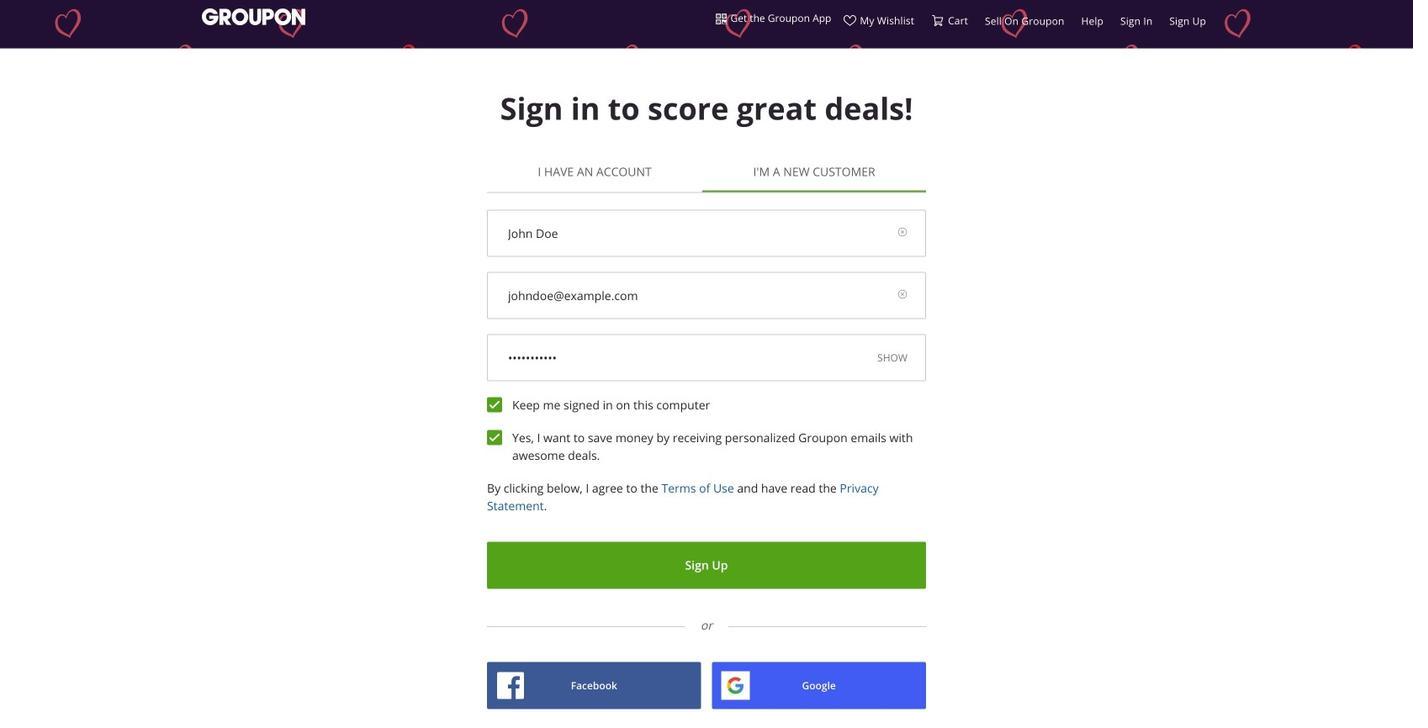Task type: locate. For each thing, give the bounding box(es) containing it.
tab
[[487, 152, 703, 192], [703, 152, 926, 192]]

email email field
[[508, 283, 892, 308]]

1 tab from the left
[[487, 152, 703, 192]]

tab list
[[487, 152, 926, 193]]



Task type: vqa. For each thing, say whether or not it's contained in the screenshot.
tab
yes



Task type: describe. For each thing, give the bounding box(es) containing it.
groupon image
[[202, 7, 305, 26]]

Full name text field
[[508, 221, 892, 246]]

2 tab from the left
[[703, 152, 926, 192]]

Password password field
[[508, 345, 872, 371]]



